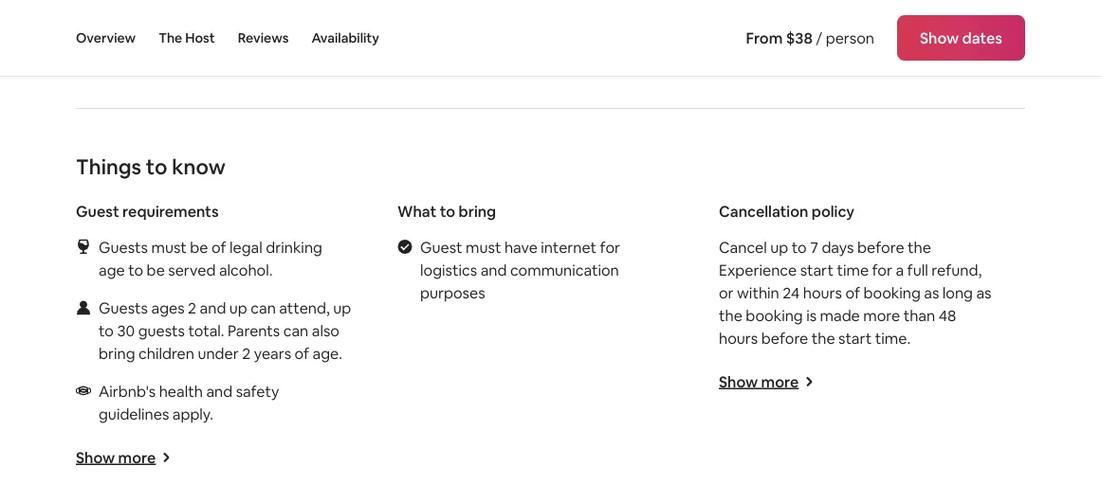 Task type: describe. For each thing, give the bounding box(es) containing it.
what to bring
[[397, 201, 496, 221]]

0 horizontal spatial up
[[229, 298, 247, 317]]

0 vertical spatial before
[[857, 237, 904, 257]]

cancel
[[719, 237, 767, 257]]

show more for show more "button"
[[76, 448, 156, 467]]

of inside guests ages 2 and up can attend, up to 30 guests total. parents can also bring children under 2 years of age.
[[295, 344, 309, 363]]

48
[[939, 306, 956, 325]]

is
[[806, 306, 817, 325]]

requirements
[[122, 201, 219, 221]]

communication
[[510, 260, 619, 280]]

0 vertical spatial be
[[190, 237, 208, 257]]

must for be
[[151, 237, 187, 257]]

cancellation
[[719, 201, 808, 221]]

made
[[820, 306, 860, 325]]

from $38 / person
[[746, 28, 874, 47]]

from
[[746, 28, 783, 47]]

availability button
[[311, 0, 379, 76]]

reviews button
[[238, 0, 289, 76]]

refund,
[[932, 260, 982, 280]]

also
[[312, 321, 339, 340]]

of inside cancel up to 7 days before the experience start time for a full refund, or within 24 hours of booking as long as the booking is made more than 48 hours before the start time.
[[845, 283, 860, 302]]

30
[[117, 321, 135, 340]]

1 horizontal spatial 2
[[242, 344, 251, 363]]

2 as from the left
[[976, 283, 992, 302]]

within
[[737, 283, 779, 302]]

what
[[397, 201, 437, 221]]

availability
[[311, 29, 379, 46]]

full
[[907, 260, 928, 280]]

alcohol.
[[219, 260, 273, 280]]

and inside airbnb's health and safety guidelines apply.
[[206, 381, 232, 401]]

a
[[896, 260, 904, 280]]

host
[[185, 29, 215, 46]]

up inside cancel up to 7 days before the experience start time for a full refund, or within 24 hours of booking as long as the booking is made more than 48 hours before the start time.
[[770, 237, 788, 257]]

more inside cancel up to 7 days before the experience start time for a full refund, or within 24 hours of booking as long as the booking is made more than 48 hours before the start time.
[[863, 306, 900, 325]]

cancellation policy
[[719, 201, 854, 221]]

time.
[[875, 328, 911, 348]]

1 horizontal spatial bring
[[459, 201, 496, 221]]

ages
[[151, 298, 185, 317]]

guidelines
[[99, 404, 169, 424]]

and inside guest must have internet for logistics and communication purposes
[[480, 260, 507, 280]]

policy
[[812, 201, 854, 221]]

than
[[903, 306, 935, 325]]

0 vertical spatial hours
[[803, 283, 842, 302]]

1 as from the left
[[924, 283, 939, 302]]

and inside guests ages 2 and up can attend, up to 30 guests total. parents can also bring children under 2 years of age.
[[200, 298, 226, 317]]

1 vertical spatial be
[[147, 260, 165, 280]]

to inside guests must be of legal drinking age to be served alcohol.
[[128, 260, 143, 280]]

cancel up to 7 days before the experience start time for a full refund, or within 24 hours of booking as long as the booking is made more than 48 hours before the start time.
[[719, 237, 992, 348]]

airbnb's health and safety guidelines apply.
[[99, 381, 279, 424]]

0 vertical spatial start
[[800, 260, 834, 280]]

total.
[[188, 321, 224, 340]]

show left the
[[99, 30, 138, 49]]

or
[[719, 283, 734, 302]]

to right what
[[440, 201, 455, 221]]



Task type: locate. For each thing, give the bounding box(es) containing it.
must up served
[[151, 237, 187, 257]]

1 horizontal spatial can
[[283, 321, 308, 340]]

booking down a
[[863, 283, 921, 302]]

before down is
[[761, 328, 808, 348]]

guest must have internet for logistics and communication purposes
[[420, 237, 620, 302]]

start down 7
[[800, 260, 834, 280]]

booking down within
[[746, 306, 803, 325]]

0 vertical spatial for
[[600, 237, 620, 257]]

bring inside guests ages 2 and up can attend, up to 30 guests total. parents can also bring children under 2 years of age.
[[99, 344, 135, 363]]

1 vertical spatial 2
[[242, 344, 251, 363]]

show dates link
[[897, 15, 1025, 61]]

to
[[146, 153, 167, 180], [440, 201, 455, 221], [792, 237, 807, 257], [128, 260, 143, 280], [99, 321, 114, 340]]

guests for be
[[99, 237, 148, 257]]

for left a
[[872, 260, 892, 280]]

start
[[800, 260, 834, 280], [838, 328, 872, 348]]

and
[[480, 260, 507, 280], [200, 298, 226, 317], [206, 381, 232, 401]]

1 horizontal spatial hours
[[803, 283, 842, 302]]

0 horizontal spatial hours
[[719, 328, 758, 348]]

show more down within
[[719, 372, 799, 391]]

guests ages 2 and up can attend, up to 30 guests total. parents can also bring children under 2 years of age.
[[99, 298, 351, 363]]

0 vertical spatial 2
[[188, 298, 196, 317]]

1 vertical spatial hours
[[719, 328, 758, 348]]

attend,
[[279, 298, 330, 317]]

and up the apply. on the bottom left
[[206, 381, 232, 401]]

guest requirements
[[76, 201, 219, 221]]

reviews
[[238, 29, 289, 46]]

age.
[[313, 344, 342, 363]]

as up than
[[924, 283, 939, 302]]

0 horizontal spatial of
[[212, 237, 226, 257]]

guests inside guests must be of legal drinking age to be served alcohol.
[[99, 237, 148, 257]]

of left "legal"
[[212, 237, 226, 257]]

show down or
[[719, 372, 758, 391]]

up up parents at bottom
[[229, 298, 247, 317]]

start down made
[[838, 328, 872, 348]]

must for have
[[466, 237, 501, 257]]

days
[[822, 237, 854, 257]]

internet
[[541, 237, 597, 257]]

of down time
[[845, 283, 860, 302]]

1 horizontal spatial be
[[190, 237, 208, 257]]

dates inside show more dates link
[[182, 30, 222, 49]]

the host
[[159, 29, 215, 46]]

2 right ages at the bottom left of page
[[188, 298, 196, 317]]

parents
[[228, 321, 280, 340]]

to left know
[[146, 153, 167, 180]]

must inside guests must be of legal drinking age to be served alcohol.
[[151, 237, 187, 257]]

for inside guest must have internet for logistics and communication purposes
[[600, 237, 620, 257]]

apply.
[[172, 404, 213, 424]]

long
[[943, 283, 973, 302]]

guests inside guests ages 2 and up can attend, up to 30 guests total. parents can also bring children under 2 years of age.
[[99, 298, 148, 317]]

show more down guidelines
[[76, 448, 156, 467]]

0 vertical spatial the
[[908, 237, 931, 257]]

1 horizontal spatial booking
[[863, 283, 921, 302]]

children
[[138, 344, 194, 363]]

1 vertical spatial guests
[[99, 298, 148, 317]]

for inside cancel up to 7 days before the experience start time for a full refund, or within 24 hours of booking as long as the booking is made more than 48 hours before the start time.
[[872, 260, 892, 280]]

0 vertical spatial booking
[[863, 283, 921, 302]]

years
[[254, 344, 291, 363]]

legal
[[229, 237, 262, 257]]

1 horizontal spatial guest
[[420, 237, 462, 257]]

before up a
[[857, 237, 904, 257]]

1 horizontal spatial start
[[838, 328, 872, 348]]

show more for show more link
[[719, 372, 799, 391]]

show more
[[719, 372, 799, 391], [76, 448, 156, 467]]

2 horizontal spatial the
[[908, 237, 931, 257]]

must left the have
[[466, 237, 501, 257]]

dates inside show dates link
[[962, 28, 1002, 47]]

2 vertical spatial and
[[206, 381, 232, 401]]

guest up logistics
[[420, 237, 462, 257]]

0 vertical spatial guest
[[76, 201, 119, 221]]

logistics
[[420, 260, 477, 280]]

2 vertical spatial of
[[295, 344, 309, 363]]

for
[[600, 237, 620, 257], [872, 260, 892, 280]]

0 horizontal spatial bring
[[99, 344, 135, 363]]

of left age.
[[295, 344, 309, 363]]

1 vertical spatial guest
[[420, 237, 462, 257]]

to inside cancel up to 7 days before the experience start time for a full refund, or within 24 hours of booking as long as the booking is made more than 48 hours before the start time.
[[792, 237, 807, 257]]

things to know
[[76, 153, 225, 180]]

up up also
[[333, 298, 351, 317]]

0 horizontal spatial must
[[151, 237, 187, 257]]

dates
[[962, 28, 1002, 47], [182, 30, 222, 49]]

can
[[251, 298, 276, 317], [283, 321, 308, 340]]

guest
[[76, 201, 119, 221], [420, 237, 462, 257]]

0 horizontal spatial the
[[719, 306, 742, 325]]

guests
[[99, 237, 148, 257], [99, 298, 148, 317]]

2 vertical spatial the
[[812, 328, 835, 348]]

show more link
[[719, 372, 814, 391]]

1 horizontal spatial for
[[872, 260, 892, 280]]

0 vertical spatial of
[[212, 237, 226, 257]]

to left 30 at left bottom
[[99, 321, 114, 340]]

show more dates
[[99, 30, 222, 49]]

to inside guests ages 2 and up can attend, up to 30 guests total. parents can also bring children under 2 years of age.
[[99, 321, 114, 340]]

1 vertical spatial booking
[[746, 306, 803, 325]]

0 horizontal spatial guest
[[76, 201, 119, 221]]

up up experience
[[770, 237, 788, 257]]

0 vertical spatial show more
[[719, 372, 799, 391]]

overview
[[76, 29, 136, 46]]

0 vertical spatial and
[[480, 260, 507, 280]]

1 horizontal spatial before
[[857, 237, 904, 257]]

must inside guest must have internet for logistics and communication purposes
[[466, 237, 501, 257]]

2 down parents at bottom
[[242, 344, 251, 363]]

the down is
[[812, 328, 835, 348]]

guests up 30 at left bottom
[[99, 298, 148, 317]]

1 horizontal spatial of
[[295, 344, 309, 363]]

1 horizontal spatial must
[[466, 237, 501, 257]]

1 guests from the top
[[99, 237, 148, 257]]

under
[[198, 344, 239, 363]]

0 horizontal spatial before
[[761, 328, 808, 348]]

2
[[188, 298, 196, 317], [242, 344, 251, 363]]

overview button
[[76, 0, 136, 76]]

more
[[141, 30, 179, 49], [863, 306, 900, 325], [761, 372, 799, 391], [118, 448, 156, 467]]

1 horizontal spatial up
[[333, 298, 351, 317]]

guest for guest must have internet for logistics and communication purposes
[[420, 237, 462, 257]]

0 horizontal spatial booking
[[746, 306, 803, 325]]

0 horizontal spatial can
[[251, 298, 276, 317]]

to left 7
[[792, 237, 807, 257]]

experience
[[719, 260, 797, 280]]

and up total. at bottom left
[[200, 298, 226, 317]]

1 vertical spatial can
[[283, 321, 308, 340]]

booking
[[863, 283, 921, 302], [746, 306, 803, 325]]

0 horizontal spatial 2
[[188, 298, 196, 317]]

7
[[810, 237, 818, 257]]

age
[[99, 260, 125, 280]]

0 vertical spatial guests
[[99, 237, 148, 257]]

the up full
[[908, 237, 931, 257]]

as
[[924, 283, 939, 302], [976, 283, 992, 302]]

guest for guest requirements
[[76, 201, 119, 221]]

1 horizontal spatial dates
[[962, 28, 1002, 47]]

show down guidelines
[[76, 448, 115, 467]]

24
[[783, 283, 800, 302]]

guests
[[138, 321, 185, 340]]

1 vertical spatial for
[[872, 260, 892, 280]]

bring right what
[[459, 201, 496, 221]]

1 vertical spatial start
[[838, 328, 872, 348]]

health
[[159, 381, 203, 401]]

2 horizontal spatial up
[[770, 237, 788, 257]]

person
[[826, 28, 874, 47]]

must
[[151, 237, 187, 257], [466, 237, 501, 257]]

guests for to
[[99, 298, 148, 317]]

served
[[168, 260, 216, 280]]

time
[[837, 260, 869, 280]]

1 vertical spatial show more
[[76, 448, 156, 467]]

$38
[[786, 28, 813, 47]]

to right age
[[128, 260, 143, 280]]

2 must from the left
[[466, 237, 501, 257]]

before
[[857, 237, 904, 257], [761, 328, 808, 348]]

airbnb's
[[99, 381, 156, 401]]

the host button
[[159, 0, 215, 76]]

1 vertical spatial before
[[761, 328, 808, 348]]

can up parents at bottom
[[251, 298, 276, 317]]

1 vertical spatial the
[[719, 306, 742, 325]]

0 horizontal spatial for
[[600, 237, 620, 257]]

of
[[212, 237, 226, 257], [845, 283, 860, 302], [295, 344, 309, 363]]

the down or
[[719, 306, 742, 325]]

safety
[[236, 381, 279, 401]]

1 horizontal spatial as
[[976, 283, 992, 302]]

show
[[920, 28, 959, 47], [99, 30, 138, 49], [719, 372, 758, 391], [76, 448, 115, 467]]

0 vertical spatial can
[[251, 298, 276, 317]]

be up served
[[190, 237, 208, 257]]

purposes
[[420, 283, 485, 302]]

show more button
[[76, 448, 171, 467]]

0 horizontal spatial dates
[[182, 30, 222, 49]]

0 vertical spatial bring
[[459, 201, 496, 221]]

hours up is
[[803, 283, 842, 302]]

1 must from the left
[[151, 237, 187, 257]]

be
[[190, 237, 208, 257], [147, 260, 165, 280]]

guest inside guest must have internet for logistics and communication purposes
[[420, 237, 462, 257]]

the
[[908, 237, 931, 257], [719, 306, 742, 325], [812, 328, 835, 348]]

can down the attend,
[[283, 321, 308, 340]]

2 guests from the top
[[99, 298, 148, 317]]

drinking
[[266, 237, 322, 257]]

hours
[[803, 283, 842, 302], [719, 328, 758, 348]]

show dates
[[920, 28, 1002, 47]]

guest down 'things'
[[76, 201, 119, 221]]

bring down 30 at left bottom
[[99, 344, 135, 363]]

for right internet
[[600, 237, 620, 257]]

show right person
[[920, 28, 959, 47]]

0 horizontal spatial show more
[[76, 448, 156, 467]]

hours down or
[[719, 328, 758, 348]]

and down the have
[[480, 260, 507, 280]]

as right long
[[976, 283, 992, 302]]

of inside guests must be of legal drinking age to be served alcohol.
[[212, 237, 226, 257]]

bring
[[459, 201, 496, 221], [99, 344, 135, 363]]

1 horizontal spatial the
[[812, 328, 835, 348]]

have
[[504, 237, 538, 257]]

guests up age
[[99, 237, 148, 257]]

guests must be of legal drinking age to be served alcohol.
[[99, 237, 322, 280]]

1 vertical spatial and
[[200, 298, 226, 317]]

1 vertical spatial bring
[[99, 344, 135, 363]]

2 horizontal spatial of
[[845, 283, 860, 302]]

0 horizontal spatial start
[[800, 260, 834, 280]]

be left served
[[147, 260, 165, 280]]

up
[[770, 237, 788, 257], [229, 298, 247, 317], [333, 298, 351, 317]]

the
[[159, 29, 182, 46]]

1 vertical spatial of
[[845, 283, 860, 302]]

/
[[816, 28, 822, 47]]

things
[[76, 153, 141, 180]]

0 horizontal spatial as
[[924, 283, 939, 302]]

show more dates link
[[76, 17, 245, 62]]

know
[[172, 153, 225, 180]]

1 horizontal spatial show more
[[719, 372, 799, 391]]

0 horizontal spatial be
[[147, 260, 165, 280]]



Task type: vqa. For each thing, say whether or not it's contained in the screenshot.
the left "as"
yes



